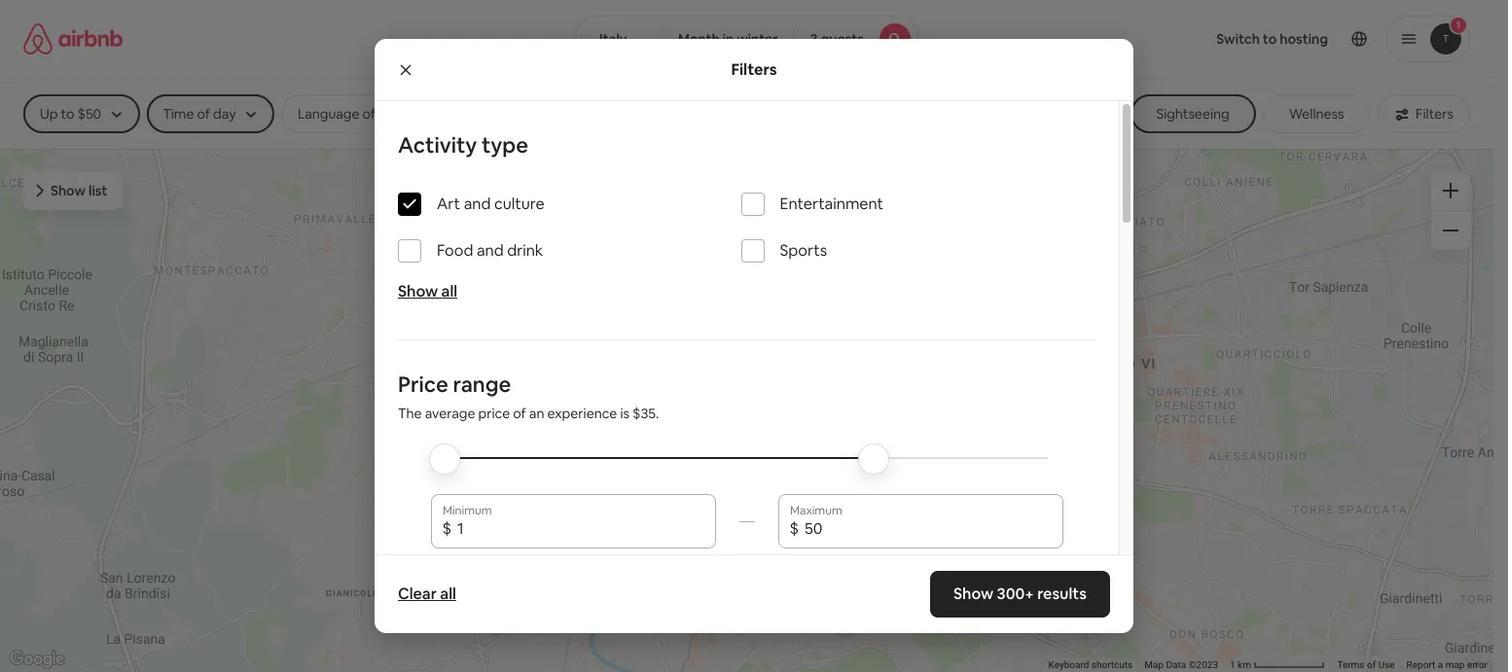Task type: locate. For each thing, give the bounding box(es) containing it.
price
[[478, 405, 510, 422]]

0 horizontal spatial $
[[442, 519, 452, 539]]

1 horizontal spatial of
[[1368, 660, 1377, 671]]

1 horizontal spatial $ text field
[[805, 520, 1052, 539]]

car
[[815, 485, 839, 503]]

an
[[529, 405, 545, 422]]

food
[[437, 240, 473, 261]]

all
[[442, 281, 458, 302], [440, 584, 456, 604]]

300+
[[998, 584, 1035, 604]]

2 $ text field from the left
[[805, 520, 1052, 539]]

1 vertical spatial rome
[[646, 485, 686, 503]]

all inside the clear all button
[[440, 584, 456, 604]]

4.92 (53) · rome explore rome highlights by golf car - priv ate tour
[[591, 459, 877, 522]]

and left drink
[[477, 240, 504, 261]]

1 $ text field from the left
[[458, 520, 704, 539]]

©2023
[[1189, 660, 1219, 671]]

$35.
[[633, 405, 659, 422]]

report a map error
[[1407, 660, 1488, 671]]

range
[[453, 371, 511, 398]]

0 vertical spatial of
[[513, 405, 526, 422]]

1 km button
[[1225, 659, 1332, 673]]

rome right ·
[[673, 459, 710, 476]]

rome
[[673, 459, 710, 476], [646, 485, 686, 503]]

1 vertical spatial and
[[477, 240, 504, 261]]

month in winter
[[679, 30, 778, 48]]

all right clear
[[440, 584, 456, 604]]

error
[[1468, 660, 1488, 671]]

activity
[[398, 131, 477, 159]]

italy button
[[575, 16, 663, 62]]

$ text field
[[458, 520, 704, 539], [805, 520, 1052, 539]]

art and culture
[[437, 194, 545, 214]]

rome down ·
[[646, 485, 686, 503]]

of inside price range the average price of an experience is $35.
[[513, 405, 526, 422]]

entertainment
[[780, 194, 884, 214]]

1 $ from the left
[[442, 519, 452, 539]]

wellness
[[1290, 105, 1345, 123]]

tour
[[617, 503, 648, 522]]

shortcuts
[[1092, 660, 1133, 671]]

show all button
[[398, 281, 458, 302]]

2 vertical spatial show
[[954, 584, 994, 604]]

of
[[513, 405, 526, 422], [1368, 660, 1377, 671]]

golf
[[782, 485, 812, 503]]

None search field
[[575, 16, 919, 62]]

filters dialog
[[375, 39, 1134, 673]]

show inside button
[[51, 182, 86, 200]]

0 horizontal spatial of
[[513, 405, 526, 422]]

show
[[51, 182, 86, 200], [398, 281, 438, 302], [954, 584, 994, 604]]

0 vertical spatial show
[[51, 182, 86, 200]]

$ for second $ text field from the left
[[790, 519, 799, 539]]

Sightseeing button
[[1131, 94, 1256, 133]]

and
[[464, 194, 491, 214], [477, 240, 504, 261]]

show left list
[[51, 182, 86, 200]]

show for show 300+ results
[[954, 584, 994, 604]]

$ up clear all
[[442, 519, 452, 539]]

Food and drink button
[[783, 94, 928, 133]]

show left 300+ at the right of page
[[954, 584, 994, 604]]

all down food on the left top of the page
[[442, 281, 458, 302]]

clear
[[398, 584, 437, 604]]

and for food
[[477, 240, 504, 261]]

and right art
[[464, 194, 491, 214]]

$
[[442, 519, 452, 539], [790, 519, 799, 539]]

google image
[[5, 647, 69, 673]]

3
[[810, 30, 818, 48]]

show for show list
[[51, 182, 86, 200]]

·
[[666, 459, 669, 476]]

sightseeing
[[1157, 105, 1230, 123]]

2 horizontal spatial show
[[954, 584, 994, 604]]

1 vertical spatial show
[[398, 281, 438, 302]]

type
[[482, 131, 529, 159]]

$ text field down explore in the bottom left of the page
[[458, 520, 704, 539]]

1 vertical spatial of
[[1368, 660, 1377, 671]]

1 vertical spatial all
[[440, 584, 456, 604]]

0 vertical spatial all
[[442, 281, 458, 302]]

1 horizontal spatial show
[[398, 281, 438, 302]]

3 guests
[[810, 30, 864, 48]]

show down food on the left top of the page
[[398, 281, 438, 302]]

-
[[842, 485, 848, 503]]

of left an
[[513, 405, 526, 422]]

$ for 1st $ text field from the left
[[442, 519, 452, 539]]

show 300+ results link
[[931, 571, 1111, 618]]

$ down golf
[[790, 519, 799, 539]]

0 horizontal spatial show
[[51, 182, 86, 200]]

2 $ from the left
[[790, 519, 799, 539]]

keyboard shortcuts button
[[1049, 659, 1133, 673]]

0 vertical spatial and
[[464, 194, 491, 214]]

1 horizontal spatial $
[[790, 519, 799, 539]]

all for clear all
[[440, 584, 456, 604]]

0 horizontal spatial $ text field
[[458, 520, 704, 539]]

clear all button
[[388, 575, 466, 614]]

map
[[1446, 660, 1465, 671]]

$ text field down the priv
[[805, 520, 1052, 539]]

sports
[[780, 240, 828, 261]]

month
[[679, 30, 720, 48]]

of left 'use'
[[1368, 660, 1377, 671]]

terms
[[1338, 660, 1365, 671]]

food and drink
[[437, 240, 543, 261]]



Task type: vqa. For each thing, say whether or not it's contained in the screenshot.
Food and drink 'button'
yes



Task type: describe. For each thing, give the bounding box(es) containing it.
report a map error link
[[1407, 660, 1488, 671]]

(53)
[[637, 459, 662, 477]]

all for show all
[[442, 281, 458, 302]]

highlights
[[689, 485, 759, 503]]

explore rome highlights by golf car - private tour group
[[576, 232, 894, 563]]

km
[[1238, 660, 1252, 671]]

0 vertical spatial rome
[[673, 459, 710, 476]]

list
[[89, 182, 107, 200]]

show all
[[398, 281, 458, 302]]

terms of use link
[[1338, 660, 1395, 671]]

activity type
[[398, 131, 529, 159]]

is
[[620, 405, 630, 422]]

1 km
[[1230, 660, 1254, 671]]

data
[[1167, 660, 1187, 671]]

and for art
[[464, 194, 491, 214]]

the
[[398, 405, 422, 422]]

price
[[398, 371, 448, 398]]

price range the average price of an experience is $35.
[[398, 371, 659, 422]]

in
[[723, 30, 734, 48]]

zoom out image
[[1444, 223, 1459, 238]]

zoom in image
[[1444, 183, 1459, 199]]

Wellness button
[[1264, 94, 1371, 133]]

Entertainment button
[[633, 94, 775, 133]]

month in winter button
[[662, 16, 795, 62]]

priv
[[851, 485, 877, 503]]

Sports button
[[936, 94, 1029, 133]]

art
[[437, 194, 461, 214]]

clear all
[[398, 584, 456, 604]]

google map
showing 24 experiences. including 2 saved experiences. region
[[0, 148, 1494, 673]]

filters
[[731, 59, 777, 79]]

3 guests button
[[794, 16, 919, 62]]

Tours button
[[1037, 94, 1123, 133]]

experience
[[547, 405, 617, 422]]

winter
[[737, 30, 778, 48]]

show 300+ results
[[954, 584, 1087, 604]]

show list
[[51, 182, 107, 200]]

4.92
[[607, 459, 634, 477]]

keyboard
[[1049, 660, 1090, 671]]

results
[[1038, 584, 1087, 604]]

average
[[425, 405, 475, 422]]

culture
[[494, 194, 545, 214]]

by
[[762, 485, 779, 503]]

keyboard shortcuts
[[1049, 660, 1133, 671]]

show for show all
[[398, 281, 438, 302]]

map data ©2023
[[1145, 660, 1219, 671]]

ate
[[591, 503, 614, 522]]

1
[[1230, 660, 1236, 671]]

drink
[[507, 240, 543, 261]]

show list button
[[23, 171, 123, 210]]

explore
[[591, 485, 643, 503]]

a
[[1438, 660, 1444, 671]]

use
[[1379, 660, 1395, 671]]

terms of use
[[1338, 660, 1395, 671]]

none search field containing italy
[[575, 16, 919, 62]]

map
[[1145, 660, 1164, 671]]

Art and culture button
[[479, 94, 625, 133]]

italy
[[600, 30, 627, 48]]

profile element
[[942, 0, 1471, 78]]

guests
[[821, 30, 864, 48]]

report
[[1407, 660, 1436, 671]]



